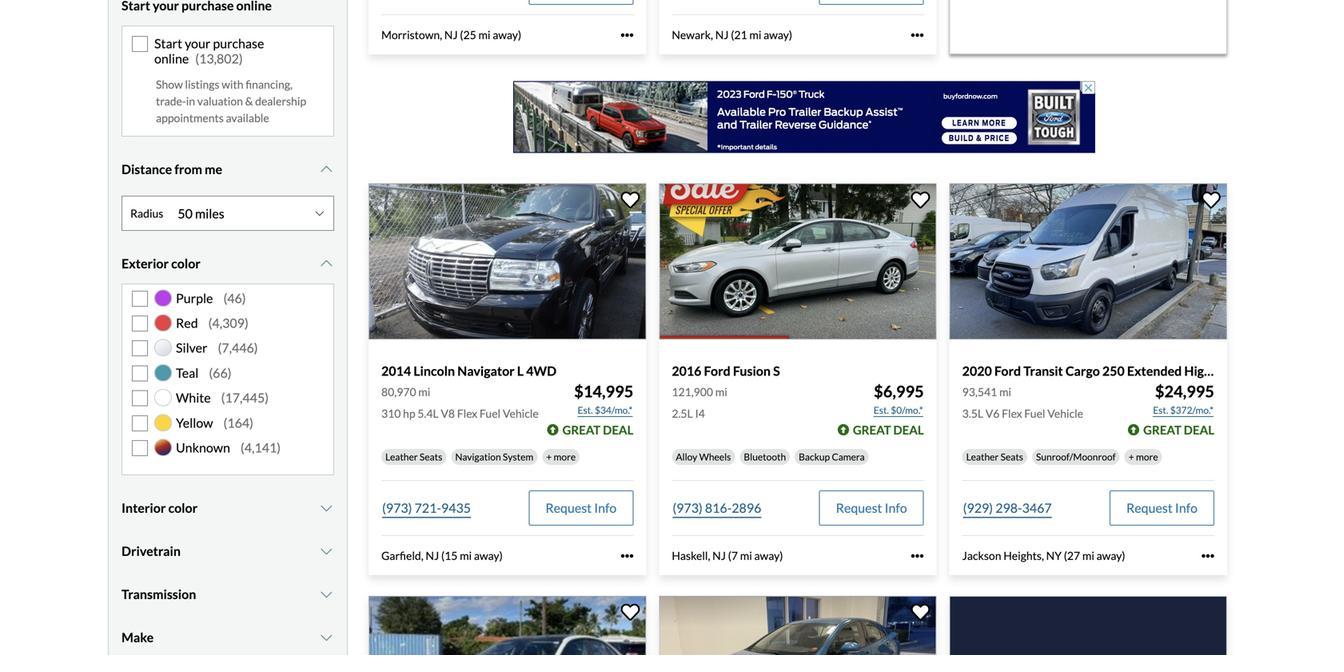 Task type: locate. For each thing, give the bounding box(es) containing it.
info for $24,995
[[1176, 501, 1198, 517]]

2 horizontal spatial request
[[1127, 501, 1173, 517]]

great down "est. $34/mo.*" button
[[563, 423, 601, 438]]

color
[[171, 256, 201, 272], [168, 501, 198, 517]]

great down est. $0/mo.* button
[[853, 423, 892, 438]]

appointments
[[156, 111, 224, 125]]

more
[[554, 452, 576, 463], [1137, 452, 1159, 463]]

0 horizontal spatial request info button
[[529, 491, 634, 527]]

+ right system at the left bottom of the page
[[547, 452, 552, 463]]

1 + more from the left
[[547, 452, 576, 463]]

great down est. $372/mo.* button
[[1144, 423, 1182, 438]]

1 horizontal spatial flex
[[1002, 407, 1023, 421]]

1 fuel from the left
[[480, 407, 501, 421]]

est. $372/mo.* button
[[1153, 403, 1215, 419]]

chevron down image for distance
[[319, 163, 334, 176]]

fuel right "v8"
[[480, 407, 501, 421]]

1 flex from the left
[[457, 407, 478, 421]]

(973) inside 'button'
[[382, 501, 412, 517]]

wheels
[[700, 452, 731, 463]]

(973) 816-2896 button
[[672, 491, 763, 527]]

3 great from the left
[[1144, 423, 1182, 438]]

(973) inside button
[[673, 501, 703, 517]]

info
[[595, 501, 617, 517], [885, 501, 908, 517], [1176, 501, 1198, 517]]

2 request info button from the left
[[820, 491, 924, 527]]

2 horizontal spatial request info
[[1127, 501, 1198, 517]]

2 chevron down image from the top
[[319, 258, 334, 271]]

garfield,
[[382, 550, 424, 563]]

2 horizontal spatial info
[[1176, 501, 1198, 517]]

1 request info button from the left
[[529, 491, 634, 527]]

1 horizontal spatial request info
[[836, 501, 908, 517]]

1 leather from the left
[[386, 452, 418, 463]]

chevron down image inside transmission dropdown button
[[319, 589, 334, 602]]

0 horizontal spatial leather seats
[[386, 452, 443, 463]]

mi right (7
[[740, 550, 753, 563]]

vehicle up sunroof/moonroof
[[1048, 407, 1084, 421]]

est. for $24,995
[[1154, 405, 1169, 417]]

leather for $24,995
[[967, 452, 999, 463]]

0 horizontal spatial vehicle
[[503, 407, 539, 421]]

1 info from the left
[[595, 501, 617, 517]]

0 horizontal spatial request
[[546, 501, 592, 517]]

3 request from the left
[[1127, 501, 1173, 517]]

3 request info from the left
[[1127, 501, 1198, 517]]

deal for $14,995
[[603, 423, 634, 438]]

est. inside $14,995 est. $34/mo.*
[[578, 405, 593, 417]]

0 horizontal spatial +
[[547, 452, 552, 463]]

3 chevron down image from the top
[[319, 503, 334, 515]]

flex right "v8"
[[457, 407, 478, 421]]

advertisement region
[[514, 81, 1096, 153]]

1 horizontal spatial request info button
[[820, 491, 924, 527]]

(973)
[[382, 501, 412, 517], [673, 501, 703, 517]]

1 horizontal spatial great deal
[[853, 423, 924, 438]]

250
[[1103, 364, 1125, 379]]

flex inside 93,541 mi 3.5l v6 flex fuel vehicle
[[1002, 407, 1023, 421]]

great deal down est. $372/mo.* button
[[1144, 423, 1215, 438]]

2 flex from the left
[[1002, 407, 1023, 421]]

$14,995
[[575, 383, 634, 402]]

system
[[503, 452, 534, 463]]

ellipsis h image for $6,995
[[912, 550, 924, 563]]

ford right 2016
[[704, 364, 731, 379]]

unknown
[[176, 440, 230, 456]]

2020 ford transit cargo 250 extended high roof lwb rwd
[[963, 364, 1305, 379]]

(973) left 816-
[[673, 501, 703, 517]]

est. inside $6,995 est. $0/mo.*
[[874, 405, 890, 417]]

1 horizontal spatial seats
[[1001, 452, 1024, 463]]

color up the "purple"
[[171, 256, 201, 272]]

1 horizontal spatial vehicle
[[1048, 407, 1084, 421]]

pure white 2020 volkswagen jetta se fwd sedan front-wheel drive automatic image
[[369, 597, 647, 656]]

mi down 2016 ford fusion s
[[716, 386, 728, 399]]

start
[[154, 35, 182, 51]]

fuel
[[480, 407, 501, 421], [1025, 407, 1046, 421]]

chevron down image inside interior color 'dropdown button'
[[319, 503, 334, 515]]

est. inside $24,995 est. $372/mo.*
[[1154, 405, 1169, 417]]

exterior
[[122, 256, 169, 272]]

2 + more from the left
[[1129, 452, 1159, 463]]

chevron down image inside distance from me dropdown button
[[319, 163, 334, 176]]

0 horizontal spatial great
[[563, 423, 601, 438]]

(13,802)
[[195, 51, 243, 66]]

black 2014 lincoln navigator l 4wd suv / crossover four-wheel drive 6-speed automatic image
[[369, 184, 647, 340]]

red
[[176, 316, 198, 331]]

3 deal from the left
[[1185, 423, 1215, 438]]

3 great deal from the left
[[1144, 423, 1215, 438]]

chevron down image inside exterior color dropdown button
[[319, 258, 334, 271]]

$24,995 est. $372/mo.*
[[1154, 383, 1215, 417]]

1 more from the left
[[554, 452, 576, 463]]

0 horizontal spatial leather
[[386, 452, 418, 463]]

camera
[[832, 452, 865, 463]]

navigation
[[455, 452, 501, 463]]

$6,995 est. $0/mo.*
[[874, 383, 924, 417]]

1 horizontal spatial +
[[1129, 452, 1135, 463]]

me
[[205, 162, 222, 177]]

1 leather seats from the left
[[386, 452, 443, 463]]

jackson
[[963, 550, 1002, 563]]

3 info from the left
[[1176, 501, 1198, 517]]

in
[[186, 95, 195, 108]]

+ for $24,995
[[1129, 452, 1135, 463]]

great deal down "est. $34/mo.*" button
[[563, 423, 634, 438]]

deal for $6,995
[[894, 423, 924, 438]]

chevron down image for interior
[[319, 503, 334, 515]]

(164)
[[224, 415, 254, 431]]

seats down 5.4l
[[420, 452, 443, 463]]

away) for haskell, nj (7 mi away)
[[755, 550, 783, 563]]

1 horizontal spatial info
[[885, 501, 908, 517]]

high
[[1185, 364, 1212, 379]]

2 great deal from the left
[[853, 423, 924, 438]]

2 request info from the left
[[836, 501, 908, 517]]

away) right (15
[[474, 550, 503, 563]]

1 request from the left
[[546, 501, 592, 517]]

lwb
[[1244, 364, 1272, 379]]

2 fuel from the left
[[1025, 407, 1046, 421]]

away) right (25
[[493, 28, 522, 42]]

2 vehicle from the left
[[1048, 407, 1084, 421]]

away) for newark, nj (21 mi away)
[[764, 28, 793, 42]]

1 horizontal spatial fuel
[[1025, 407, 1046, 421]]

leather seats down hp
[[386, 452, 443, 463]]

cargo
[[1066, 364, 1101, 379]]

make button
[[122, 619, 334, 656]]

sunroof/moonroof
[[1037, 452, 1116, 463]]

hp
[[403, 407, 416, 421]]

2896
[[732, 501, 762, 517]]

1 horizontal spatial est.
[[874, 405, 890, 417]]

mi
[[479, 28, 491, 42], [750, 28, 762, 42], [419, 386, 431, 399], [716, 386, 728, 399], [1000, 386, 1012, 399], [460, 550, 472, 563], [740, 550, 753, 563], [1083, 550, 1095, 563]]

3 request info button from the left
[[1110, 491, 1215, 527]]

0 horizontal spatial request info
[[546, 501, 617, 517]]

(21
[[731, 28, 748, 42]]

ellipsis h image
[[621, 29, 634, 41]]

1 (973) from the left
[[382, 501, 412, 517]]

1 ford from the left
[[704, 364, 731, 379]]

away) right (7
[[755, 550, 783, 563]]

away) for morristown, nj (25 mi away)
[[493, 28, 522, 42]]

1 horizontal spatial ford
[[995, 364, 1022, 379]]

0 horizontal spatial great deal
[[563, 423, 634, 438]]

(66)
[[209, 365, 232, 381]]

2 horizontal spatial deal
[[1185, 423, 1215, 438]]

2 horizontal spatial request info button
[[1110, 491, 1215, 527]]

your
[[185, 35, 211, 51]]

vehicle
[[503, 407, 539, 421], [1048, 407, 1084, 421]]

est. down $24,995
[[1154, 405, 1169, 417]]

1 request info from the left
[[546, 501, 617, 517]]

1 horizontal spatial more
[[1137, 452, 1159, 463]]

0 horizontal spatial ford
[[704, 364, 731, 379]]

est. down $14,995
[[578, 405, 593, 417]]

i4
[[695, 407, 705, 421]]

fuel inside 80,970 mi 310 hp 5.4l v8 flex fuel vehicle
[[480, 407, 501, 421]]

4 chevron down image from the top
[[319, 546, 334, 559]]

request info button for $6,995
[[820, 491, 924, 527]]

1 + from the left
[[547, 452, 552, 463]]

816-
[[705, 501, 732, 517]]

available
[[226, 111, 269, 125]]

heights,
[[1004, 550, 1045, 563]]

silver 2016 ford fusion s sedan front-wheel drive 6-speed automatic image
[[659, 184, 937, 340]]

5.4l
[[418, 407, 439, 421]]

1 horizontal spatial deal
[[894, 423, 924, 438]]

2 horizontal spatial est.
[[1154, 405, 1169, 417]]

seats up 298-
[[1001, 452, 1024, 463]]

2 seats from the left
[[1001, 452, 1024, 463]]

1 horizontal spatial (973)
[[673, 501, 703, 517]]

ford
[[704, 364, 731, 379], [995, 364, 1022, 379]]

silver
[[176, 341, 208, 356]]

2 info from the left
[[885, 501, 908, 517]]

mi right (27
[[1083, 550, 1095, 563]]

1 horizontal spatial request
[[836, 501, 883, 517]]

0 horizontal spatial est.
[[578, 405, 593, 417]]

leather for $14,995
[[386, 452, 418, 463]]

1 vehicle from the left
[[503, 407, 539, 421]]

1 great from the left
[[563, 423, 601, 438]]

+ more right system at the left bottom of the page
[[547, 452, 576, 463]]

0 horizontal spatial flex
[[457, 407, 478, 421]]

2020
[[963, 364, 993, 379]]

fuel inside 93,541 mi 3.5l v6 flex fuel vehicle
[[1025, 407, 1046, 421]]

color for exterior color
[[171, 256, 201, 272]]

(973) left 721-
[[382, 501, 412, 517]]

away) for garfield, nj (15 mi away)
[[474, 550, 503, 563]]

0 horizontal spatial (973)
[[382, 501, 412, 517]]

transit
[[1024, 364, 1064, 379]]

1 horizontal spatial leather
[[967, 452, 999, 463]]

mi up v6
[[1000, 386, 1012, 399]]

ellipsis h image for $24,995
[[1202, 550, 1215, 563]]

more down est. $372/mo.* button
[[1137, 452, 1159, 463]]

away) right "(21"
[[764, 28, 793, 42]]

93,541
[[963, 386, 998, 399]]

online
[[154, 51, 189, 66]]

v6
[[986, 407, 1000, 421]]

nj left (15
[[426, 550, 439, 563]]

garfield, nj (15 mi away)
[[382, 550, 503, 563]]

color inside interior color 'dropdown button'
[[168, 501, 198, 517]]

2 great from the left
[[853, 423, 892, 438]]

1 est. from the left
[[578, 405, 593, 417]]

deal down $0/mo.*
[[894, 423, 924, 438]]

ny
[[1047, 550, 1062, 563]]

chevron down image
[[319, 163, 334, 176], [319, 258, 334, 271], [319, 503, 334, 515], [319, 546, 334, 559], [319, 589, 334, 602]]

0 horizontal spatial fuel
[[480, 407, 501, 421]]

$24,995
[[1156, 383, 1215, 402]]

(973) 721-9435
[[382, 501, 471, 517]]

2 deal from the left
[[894, 423, 924, 438]]

121,900 mi 2.5l i4
[[672, 386, 728, 421]]

1 seats from the left
[[420, 452, 443, 463]]

distance
[[122, 162, 172, 177]]

2 ford from the left
[[995, 364, 1022, 379]]

mi right (15
[[460, 550, 472, 563]]

3 est. from the left
[[1154, 405, 1169, 417]]

ford right the 2020
[[995, 364, 1022, 379]]

flex right v6
[[1002, 407, 1023, 421]]

color for interior color
[[168, 501, 198, 517]]

jackson heights, ny (27 mi away)
[[963, 550, 1126, 563]]

more for $24,995
[[1137, 452, 1159, 463]]

seats
[[420, 452, 443, 463], [1001, 452, 1024, 463]]

&
[[245, 95, 253, 108]]

2 (973) from the left
[[673, 501, 703, 517]]

2 request from the left
[[836, 501, 883, 517]]

+ for $14,995
[[547, 452, 552, 463]]

$6,995
[[874, 383, 924, 402]]

80,970
[[382, 386, 416, 399]]

est. down $6,995
[[874, 405, 890, 417]]

0 vertical spatial color
[[171, 256, 201, 272]]

(929)
[[964, 501, 994, 517]]

+ more
[[547, 452, 576, 463], [1129, 452, 1159, 463]]

1 deal from the left
[[603, 423, 634, 438]]

1 vertical spatial color
[[168, 501, 198, 517]]

2 est. from the left
[[874, 405, 890, 417]]

est. for $6,995
[[874, 405, 890, 417]]

5 chevron down image from the top
[[319, 589, 334, 602]]

1 great deal from the left
[[563, 423, 634, 438]]

2 more from the left
[[1137, 452, 1159, 463]]

721-
[[415, 501, 441, 517]]

leather seats down v6
[[967, 452, 1024, 463]]

1 horizontal spatial great
[[853, 423, 892, 438]]

request info button
[[529, 491, 634, 527], [820, 491, 924, 527], [1110, 491, 1215, 527]]

mi up 5.4l
[[419, 386, 431, 399]]

exterior color button
[[122, 244, 334, 284]]

show
[[156, 78, 183, 91]]

great for $24,995
[[1144, 423, 1182, 438]]

(7,446)
[[218, 341, 258, 356]]

2 + from the left
[[1129, 452, 1135, 463]]

leather seats for $24,995
[[967, 452, 1024, 463]]

deal down $372/mo.*
[[1185, 423, 1215, 438]]

fuel right v6
[[1025, 407, 1046, 421]]

flex
[[457, 407, 478, 421], [1002, 407, 1023, 421]]

2016 ford fusion s
[[672, 364, 780, 379]]

0 horizontal spatial info
[[595, 501, 617, 517]]

ellipsis h image for $14,995
[[621, 550, 634, 563]]

2 horizontal spatial great
[[1144, 423, 1182, 438]]

vehicle down l
[[503, 407, 539, 421]]

298-
[[996, 501, 1023, 517]]

2 leather from the left
[[967, 452, 999, 463]]

(17,445)
[[221, 390, 269, 406]]

2 horizontal spatial great deal
[[1144, 423, 1215, 438]]

+ more down est. $372/mo.* button
[[1129, 452, 1159, 463]]

$0/mo.*
[[891, 405, 924, 417]]

0 horizontal spatial seats
[[420, 452, 443, 463]]

great deal for $24,995
[[1144, 423, 1215, 438]]

0 horizontal spatial deal
[[603, 423, 634, 438]]

color inside exterior color dropdown button
[[171, 256, 201, 272]]

deal down $34/mo.*
[[603, 423, 634, 438]]

leather down hp
[[386, 452, 418, 463]]

more right system at the left bottom of the page
[[554, 452, 576, 463]]

color right interior
[[168, 501, 198, 517]]

newark, nj (21 mi away)
[[672, 28, 793, 42]]

drivetrain
[[122, 544, 181, 560]]

nj left (7
[[713, 550, 726, 563]]

1 chevron down image from the top
[[319, 163, 334, 176]]

(973) for $6,995
[[673, 501, 703, 517]]

nj left (25
[[445, 28, 458, 42]]

0 horizontal spatial more
[[554, 452, 576, 463]]

white
[[176, 390, 211, 406]]

nj for (15 mi away)
[[426, 550, 439, 563]]

1 horizontal spatial leather seats
[[967, 452, 1024, 463]]

great deal for $6,995
[[853, 423, 924, 438]]

0 horizontal spatial + more
[[547, 452, 576, 463]]

great deal down est. $0/mo.* button
[[853, 423, 924, 438]]

nj left "(21"
[[716, 28, 729, 42]]

mi right (25
[[479, 28, 491, 42]]

1 horizontal spatial + more
[[1129, 452, 1159, 463]]

leather down 3.5l at bottom right
[[967, 452, 999, 463]]

ellipsis h image
[[912, 29, 924, 41], [621, 550, 634, 563], [912, 550, 924, 563], [1202, 550, 1215, 563]]

+ right sunroof/moonroof
[[1129, 452, 1135, 463]]

2 leather seats from the left
[[967, 452, 1024, 463]]



Task type: describe. For each thing, give the bounding box(es) containing it.
(973) for $14,995
[[382, 501, 412, 517]]

transmission
[[122, 587, 196, 603]]

chevron down image for exterior
[[319, 258, 334, 271]]

transmission button
[[122, 575, 334, 615]]

navigator
[[458, 364, 515, 379]]

s
[[774, 364, 780, 379]]

teal
[[176, 365, 199, 381]]

show listings with financing, trade-in valuation & dealership appointments available
[[156, 78, 306, 125]]

chevron down image
[[319, 632, 334, 645]]

ford for $6,995
[[704, 364, 731, 379]]

(973) 721-9435 button
[[382, 491, 472, 527]]

nj for (21 mi away)
[[716, 28, 729, 42]]

start your purchase online
[[154, 35, 264, 66]]

request info for $14,995
[[546, 501, 617, 517]]

extended
[[1128, 364, 1183, 379]]

request for $14,995
[[546, 501, 592, 517]]

blue magnetism 2017 toyota prius prime sedan  continuously variable transmission image
[[659, 597, 937, 656]]

fusion
[[733, 364, 771, 379]]

chevron down image inside drivetrain dropdown button
[[319, 546, 334, 559]]

mi right "(21"
[[750, 28, 762, 42]]

v8
[[441, 407, 455, 421]]

vehicle inside 93,541 mi 3.5l v6 flex fuel vehicle
[[1048, 407, 1084, 421]]

listings
[[185, 78, 220, 91]]

request info button for $24,995
[[1110, 491, 1215, 527]]

away) right (27
[[1097, 550, 1126, 563]]

morristown, nj (25 mi away)
[[382, 28, 522, 42]]

valuation
[[197, 95, 243, 108]]

interior color
[[122, 501, 198, 517]]

mi inside 80,970 mi 310 hp 5.4l v8 flex fuel vehicle
[[419, 386, 431, 399]]

request info for $24,995
[[1127, 501, 1198, 517]]

121,900
[[672, 386, 714, 399]]

$34/mo.*
[[595, 405, 633, 417]]

93,541 mi 3.5l v6 flex fuel vehicle
[[963, 386, 1084, 421]]

interior
[[122, 501, 166, 517]]

exterior color
[[122, 256, 201, 272]]

oxford white 2020 ford transit cargo 250 extended high roof lwb rwd van rear-wheel drive automatic image
[[950, 184, 1228, 340]]

info for $14,995
[[595, 501, 617, 517]]

(4,309)
[[208, 316, 249, 331]]

haskell, nj (7 mi away)
[[672, 550, 783, 563]]

bluetooth
[[744, 452, 786, 463]]

mi inside 93,541 mi 3.5l v6 flex fuel vehicle
[[1000, 386, 1012, 399]]

from
[[175, 162, 202, 177]]

nj for (7 mi away)
[[713, 550, 726, 563]]

+ more for $24,995
[[1129, 452, 1159, 463]]

more for $14,995
[[554, 452, 576, 463]]

3.5l
[[963, 407, 984, 421]]

310
[[382, 407, 401, 421]]

roof
[[1214, 364, 1242, 379]]

radius
[[130, 207, 163, 220]]

great for $6,995
[[853, 423, 892, 438]]

(7
[[728, 550, 738, 563]]

seats for $14,995
[[420, 452, 443, 463]]

(929) 298-3467
[[964, 501, 1052, 517]]

request for $24,995
[[1127, 501, 1173, 517]]

nj for (25 mi away)
[[445, 28, 458, 42]]

(46)
[[224, 291, 246, 306]]

seats for $24,995
[[1001, 452, 1024, 463]]

+ more for $14,995
[[547, 452, 576, 463]]

est. $0/mo.* button
[[873, 403, 924, 419]]

flex inside 80,970 mi 310 hp 5.4l v8 flex fuel vehicle
[[457, 407, 478, 421]]

request info for $6,995
[[836, 501, 908, 517]]

purple
[[176, 291, 213, 306]]

est. $34/mo.* button
[[577, 403, 634, 419]]

(15
[[441, 550, 458, 563]]

3467
[[1023, 501, 1052, 517]]

(27
[[1064, 550, 1081, 563]]

(929) 298-3467 button
[[963, 491, 1053, 527]]

(25
[[460, 28, 477, 42]]

morristown,
[[382, 28, 442, 42]]

alloy wheels
[[676, 452, 731, 463]]

info for $6,995
[[885, 501, 908, 517]]

deal for $24,995
[[1185, 423, 1215, 438]]

vehicle inside 80,970 mi 310 hp 5.4l v8 flex fuel vehicle
[[503, 407, 539, 421]]

drivetrain button
[[122, 532, 334, 572]]

with
[[222, 78, 244, 91]]

2014
[[382, 364, 411, 379]]

2.5l
[[672, 407, 693, 421]]

est. for $14,995
[[578, 405, 593, 417]]

request for $6,995
[[836, 501, 883, 517]]

2016
[[672, 364, 702, 379]]

(4,141)
[[241, 440, 281, 456]]

trade-
[[156, 95, 186, 108]]

haskell,
[[672, 550, 711, 563]]

yellow
[[176, 415, 213, 431]]

purchase
[[213, 35, 264, 51]]

great deal for $14,995
[[563, 423, 634, 438]]

lincoln
[[414, 364, 455, 379]]

great for $14,995
[[563, 423, 601, 438]]

4wd
[[526, 364, 557, 379]]

leather seats for $14,995
[[386, 452, 443, 463]]

2014 lincoln navigator l 4wd
[[382, 364, 557, 379]]

backup
[[799, 452, 830, 463]]

backup camera
[[799, 452, 865, 463]]

l
[[517, 364, 524, 379]]

mi inside 121,900 mi 2.5l i4
[[716, 386, 728, 399]]

make
[[122, 631, 154, 646]]

distance from me button
[[122, 150, 334, 190]]

newark,
[[672, 28, 714, 42]]

rwd
[[1274, 364, 1305, 379]]

request info button for $14,995
[[529, 491, 634, 527]]

ford for $24,995
[[995, 364, 1022, 379]]

$372/mo.*
[[1171, 405, 1214, 417]]



Task type: vqa. For each thing, say whether or not it's contained in the screenshot.
SCROLL RIGHT icon at the right
no



